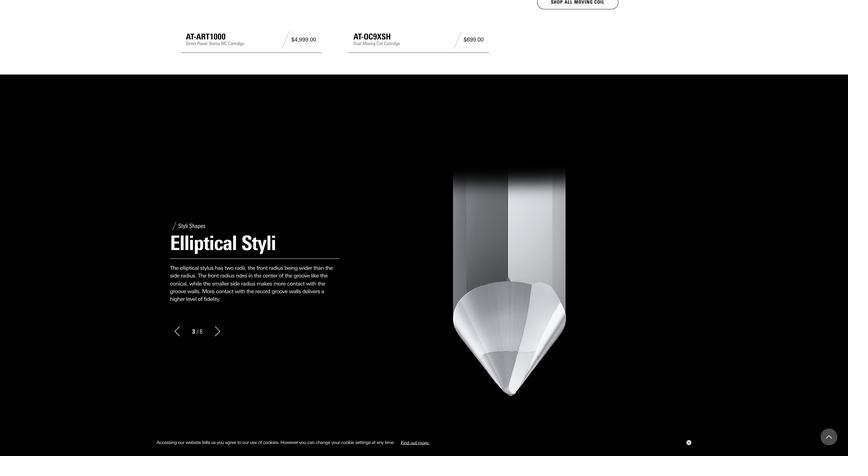 Task type: describe. For each thing, give the bounding box(es) containing it.
tells
[[202, 440, 210, 445]]

accessing our website tells us you agree to our use of cookies. however you can change your cookie settings at any time.
[[157, 440, 396, 445]]

conical,
[[170, 281, 188, 287]]

the up in
[[248, 265, 255, 271]]

agree
[[225, 440, 236, 445]]

however
[[281, 440, 298, 445]]

elliptical styli
[[170, 231, 276, 255]]

settings
[[355, 440, 371, 445]]

0 vertical spatial radius
[[269, 265, 283, 271]]

makes
[[257, 281, 272, 287]]

0 horizontal spatial of
[[198, 296, 203, 303]]

the right like
[[320, 273, 328, 279]]

art1000
[[196, 32, 226, 42]]

cartridge inside at-art1000 direct power stereo mc cartridge
[[228, 41, 244, 47]]

the right in
[[254, 273, 262, 279]]

1 horizontal spatial of
[[258, 440, 262, 445]]

higher
[[170, 296, 185, 303]]

0 vertical spatial side
[[170, 273, 180, 279]]

1 vertical spatial styli
[[242, 231, 276, 255]]

more.
[[418, 440, 430, 445]]

divider line image for at-art1000
[[280, 31, 292, 48]]

$4,999.00
[[292, 37, 316, 43]]

stereo
[[209, 41, 220, 47]]

arrow up image
[[827, 434, 833, 440]]

at
[[372, 440, 376, 445]]

us
[[211, 440, 216, 445]]

divider line image for at-oc9xsh
[[452, 31, 464, 48]]

at- for oc9xsh
[[354, 32, 364, 42]]

center
[[263, 273, 278, 279]]

like
[[311, 273, 319, 279]]

0 vertical spatial the
[[170, 265, 179, 271]]

coil
[[377, 41, 383, 47]]

2 horizontal spatial of
[[279, 273, 284, 279]]

6
[[200, 328, 203, 336]]

2 horizontal spatial groove
[[294, 273, 310, 279]]

dual
[[354, 41, 362, 47]]

1 vertical spatial with
[[235, 288, 245, 295]]

elliptical
[[180, 265, 199, 271]]

walls
[[289, 288, 301, 295]]

a
[[322, 288, 324, 295]]

oc9xsh
[[364, 32, 391, 42]]

fidelity.
[[204, 296, 221, 303]]

time.
[[385, 440, 395, 445]]

the down being
[[285, 273, 292, 279]]

find out more. link
[[396, 437, 435, 448]]

3 / 6
[[192, 328, 203, 336]]

any
[[377, 440, 384, 445]]

at-art1000 direct power stereo mc cartridge
[[186, 32, 244, 47]]

record
[[255, 288, 270, 295]]

than
[[314, 265, 324, 271]]

wider
[[299, 265, 312, 271]]

previous slide image
[[172, 326, 182, 336]]

cross image
[[688, 442, 690, 444]]

next slide image
[[213, 326, 223, 336]]

1 vertical spatial side
[[230, 281, 240, 287]]

the left record
[[247, 288, 254, 295]]

1 horizontal spatial with
[[306, 281, 316, 287]]

more
[[202, 288, 215, 295]]

radius.
[[181, 273, 197, 279]]

shapes
[[189, 223, 206, 230]]



Task type: locate. For each thing, give the bounding box(es) containing it.
1 horizontal spatial styli
[[242, 231, 276, 255]]

1 horizontal spatial cartridge
[[384, 41, 400, 47]]

1 cartridge from the left
[[228, 41, 244, 47]]

can
[[308, 440, 315, 445]]

elliptical
[[170, 231, 237, 255]]

1 divider line image from the left
[[280, 31, 292, 48]]

of right use
[[258, 440, 262, 445]]

side
[[170, 273, 180, 279], [230, 281, 240, 287]]

side up conical,
[[170, 273, 180, 279]]

of right level
[[198, 296, 203, 303]]

with down rides
[[235, 288, 245, 295]]

has
[[215, 265, 223, 271]]

$699.00
[[464, 37, 484, 43]]

styli left shapes
[[178, 223, 188, 230]]

the
[[248, 265, 255, 271], [326, 265, 333, 271], [254, 273, 262, 279], [285, 273, 292, 279], [320, 273, 328, 279], [203, 281, 211, 287], [318, 281, 325, 287], [247, 288, 254, 295]]

with
[[306, 281, 316, 287], [235, 288, 245, 295]]

two
[[225, 265, 234, 271]]

power
[[197, 41, 208, 47]]

1 vertical spatial of
[[198, 296, 203, 303]]

groove down the wider
[[294, 273, 310, 279]]

with up delivers at the bottom of the page
[[306, 281, 316, 287]]

0 vertical spatial of
[[279, 273, 284, 279]]

1 horizontal spatial at-
[[354, 32, 364, 42]]

find out more.
[[401, 440, 430, 445]]

moving
[[363, 41, 376, 47]]

1 horizontal spatial radius
[[241, 281, 256, 287]]

groove
[[294, 273, 310, 279], [170, 288, 186, 295], [272, 288, 288, 295]]

of up more
[[279, 273, 284, 279]]

0 horizontal spatial groove
[[170, 288, 186, 295]]

at- inside at-oc9xsh dual moving coil cartridge
[[354, 32, 364, 42]]

the up more at bottom
[[203, 281, 211, 287]]

our right to at the bottom
[[242, 440, 249, 445]]

website
[[186, 440, 201, 445]]

in
[[249, 273, 253, 279]]

0 horizontal spatial front
[[208, 273, 219, 279]]

cookie
[[341, 440, 354, 445]]

stylus
[[200, 265, 214, 271]]

walls.
[[187, 288, 201, 295]]

0 vertical spatial with
[[306, 281, 316, 287]]

0 horizontal spatial styli
[[178, 223, 188, 230]]

/
[[197, 328, 199, 336]]

1 vertical spatial radius
[[220, 273, 235, 279]]

you right us
[[217, 440, 224, 445]]

2 vertical spatial radius
[[241, 281, 256, 287]]

at- inside at-art1000 direct power stereo mc cartridge
[[186, 32, 196, 42]]

of
[[279, 273, 284, 279], [198, 296, 203, 303], [258, 440, 262, 445]]

0 horizontal spatial at-
[[186, 32, 196, 42]]

accessing
[[157, 440, 177, 445]]

the elliptical stylus has two radii, the front radius being wider than the side radius. the front radius rides in the center of the groove like the conical, while the smaller side radius makes more contact with the groove walls. more contact with the record groove walls delivers a higher level of fidelity.
[[170, 265, 333, 303]]

find
[[401, 440, 410, 445]]

0 horizontal spatial divider line image
[[280, 31, 292, 48]]

1 vertical spatial front
[[208, 273, 219, 279]]

smaller
[[212, 281, 229, 287]]

0 horizontal spatial contact
[[216, 288, 234, 295]]

2 horizontal spatial radius
[[269, 265, 283, 271]]

mc
[[221, 41, 227, 47]]

at-oc9xsh dual moving coil cartridge
[[354, 32, 400, 47]]

1 our from the left
[[178, 440, 185, 445]]

0 horizontal spatial cartridge
[[228, 41, 244, 47]]

cookies.
[[263, 440, 279, 445]]

cartridge right "mc"
[[228, 41, 244, 47]]

the left elliptical
[[170, 265, 179, 271]]

our left website
[[178, 440, 185, 445]]

0 vertical spatial styli
[[178, 223, 188, 230]]

styli shapes
[[178, 223, 206, 230]]

rides
[[236, 273, 247, 279]]

at-
[[186, 32, 196, 42], [354, 32, 364, 42]]

1 horizontal spatial divider line image
[[452, 31, 464, 48]]

radius down two
[[220, 273, 235, 279]]

0 horizontal spatial our
[[178, 440, 185, 445]]

change
[[316, 440, 330, 445]]

radius
[[269, 265, 283, 271], [220, 273, 235, 279], [241, 281, 256, 287]]

you left can
[[299, 440, 306, 445]]

1 you from the left
[[217, 440, 224, 445]]

cartridge
[[228, 41, 244, 47], [384, 41, 400, 47]]

at- left coil
[[354, 32, 364, 42]]

level
[[186, 296, 197, 303]]

1 horizontal spatial the
[[198, 273, 206, 279]]

groove up higher
[[170, 288, 186, 295]]

0 vertical spatial contact
[[287, 281, 305, 287]]

2 you from the left
[[299, 440, 306, 445]]

contact up walls
[[287, 281, 305, 287]]

0 horizontal spatial the
[[170, 265, 179, 271]]

to
[[237, 440, 241, 445]]

styli
[[178, 223, 188, 230], [242, 231, 276, 255]]

1 horizontal spatial side
[[230, 281, 240, 287]]

being
[[285, 265, 298, 271]]

1 horizontal spatial contact
[[287, 281, 305, 287]]

the down stylus
[[198, 273, 206, 279]]

delivers
[[303, 288, 320, 295]]

0 vertical spatial front
[[257, 265, 268, 271]]

radius down in
[[241, 281, 256, 287]]

more
[[274, 281, 286, 287]]

1 horizontal spatial our
[[242, 440, 249, 445]]

radii,
[[235, 265, 246, 271]]

1 horizontal spatial you
[[299, 440, 306, 445]]

while
[[189, 281, 202, 287]]

1 horizontal spatial front
[[257, 265, 268, 271]]

groove down more
[[272, 288, 288, 295]]

2 cartridge from the left
[[384, 41, 400, 47]]

2 at- from the left
[[354, 32, 364, 42]]

0 horizontal spatial you
[[217, 440, 224, 445]]

the right than
[[326, 265, 333, 271]]

styli up radii,
[[242, 231, 276, 255]]

at- left power
[[186, 32, 196, 42]]

1 vertical spatial the
[[198, 273, 206, 279]]

contact down smaller
[[216, 288, 234, 295]]

2 our from the left
[[242, 440, 249, 445]]

radius up the center
[[269, 265, 283, 271]]

cartridge inside at-oc9xsh dual moving coil cartridge
[[384, 41, 400, 47]]

1 vertical spatial contact
[[216, 288, 234, 295]]

front
[[257, 265, 268, 271], [208, 273, 219, 279]]

1 horizontal spatial groove
[[272, 288, 288, 295]]

at- for art1000
[[186, 32, 196, 42]]

front up the center
[[257, 265, 268, 271]]

3
[[192, 328, 195, 336]]

direct
[[186, 41, 196, 47]]

you
[[217, 440, 224, 445], [299, 440, 306, 445]]

cartridge right coil
[[384, 41, 400, 47]]

0 horizontal spatial side
[[170, 273, 180, 279]]

0 horizontal spatial with
[[235, 288, 245, 295]]

side down rides
[[230, 281, 240, 287]]

0 horizontal spatial radius
[[220, 273, 235, 279]]

your
[[332, 440, 340, 445]]

our
[[178, 440, 185, 445], [242, 440, 249, 445]]

front down has at bottom left
[[208, 273, 219, 279]]

divider line image
[[280, 31, 292, 48], [452, 31, 464, 48]]

use
[[250, 440, 257, 445]]

contact
[[287, 281, 305, 287], [216, 288, 234, 295]]

2 vertical spatial of
[[258, 440, 262, 445]]

2 divider line image from the left
[[452, 31, 464, 48]]

the up a
[[318, 281, 325, 287]]

out
[[411, 440, 417, 445]]

the
[[170, 265, 179, 271], [198, 273, 206, 279]]

1 at- from the left
[[186, 32, 196, 42]]



Task type: vqa. For each thing, say whether or not it's contained in the screenshot.
more
yes



